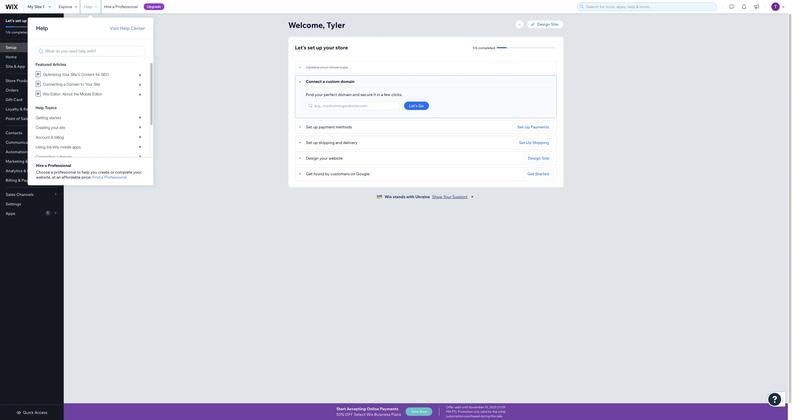 Task type: vqa. For each thing, say whether or not it's contained in the screenshot.


Task type: describe. For each thing, give the bounding box(es) containing it.
seo
[[29, 159, 37, 164]]

during
[[481, 415, 490, 419]]

sale.
[[497, 415, 503, 419]]

a up the visit
[[112, 4, 115, 9]]

wix stands with ukraine show your support
[[385, 195, 468, 200]]

set inside "sidebar" element
[[15, 18, 21, 23]]

update your store type
[[306, 65, 348, 70]]

payments for billing & payments
[[21, 178, 40, 183]]

secure
[[361, 92, 373, 97]]

& for site
[[14, 64, 16, 69]]

loyalty
[[6, 107, 19, 112]]

loyalty & referrals button
[[0, 105, 64, 114]]

payments inside start accepting online payments 50% off select wix business plans
[[380, 407, 399, 412]]

1 vertical spatial help
[[120, 25, 130, 31]]

for
[[488, 411, 492, 415]]

select
[[354, 413, 366, 418]]

domain for perfect
[[338, 92, 352, 97]]

sidebar element
[[0, 13, 64, 421]]

design inside button
[[528, 156, 541, 161]]

online
[[367, 407, 379, 412]]

marketing & seo button
[[0, 157, 64, 166]]

store inside "sidebar" element
[[37, 18, 47, 23]]

delivery
[[343, 140, 358, 145]]

connect a custom domain
[[306, 79, 355, 84]]

1 horizontal spatial 1/6
[[473, 46, 478, 50]]

contacts button
[[0, 128, 64, 138]]

your inside the choose a professional to help you create or complete your website, at an affordable price.
[[133, 170, 141, 175]]

1 vertical spatial store
[[336, 44, 348, 51]]

home link
[[0, 52, 64, 62]]

or
[[111, 170, 114, 175]]

find for find a professional
[[92, 175, 100, 180]]

professional for 'hire a professional' link at left
[[115, 4, 138, 9]]

set for set up payment methods
[[306, 125, 312, 130]]

wix inside start accepting online payments 50% off select wix business plans
[[367, 413, 374, 418]]

go
[[419, 103, 424, 109]]

& for billing
[[18, 178, 21, 183]]

shipping
[[533, 140, 549, 145]]

support
[[453, 195, 468, 200]]

an
[[57, 175, 61, 180]]

this
[[491, 415, 496, 419]]

up for payments
[[525, 125, 530, 130]]

1 vertical spatial professional
[[48, 163, 71, 168]]

settings link
[[0, 200, 64, 209]]

automations link
[[0, 147, 64, 157]]

let's inside "sidebar" element
[[6, 18, 14, 23]]

visit
[[110, 25, 119, 31]]

store
[[6, 78, 16, 83]]

a inside the choose a professional to help you create or complete your website, at an affordable price.
[[51, 170, 53, 175]]

point
[[6, 116, 15, 121]]

until
[[462, 406, 469, 410]]

get for get started
[[528, 172, 535, 177]]

1 horizontal spatial and
[[353, 92, 360, 97]]

design site inside button
[[528, 156, 549, 161]]

up inside "sidebar" element
[[22, 18, 27, 23]]

website,
[[36, 175, 51, 180]]

domain for custom
[[341, 79, 355, 84]]

get started
[[528, 172, 549, 177]]

start
[[337, 407, 346, 412]]

find your perfect domain and secure it in a few clicks.
[[306, 92, 403, 97]]

1 horizontal spatial 1/6 completed
[[473, 46, 496, 50]]

business
[[374, 413, 391, 418]]

up up the update
[[316, 44, 323, 51]]

analytics & reports
[[6, 169, 42, 174]]

started
[[536, 172, 549, 177]]

let's inside button
[[409, 103, 418, 109]]

0 vertical spatial design site
[[538, 22, 559, 27]]

gift card button
[[0, 95, 64, 105]]

tyler
[[327, 20, 345, 30]]

setup link
[[0, 43, 64, 52]]

1 inside "sidebar" element
[[47, 211, 48, 215]]

at
[[52, 175, 56, 180]]

find a professional
[[92, 175, 127, 180]]

the
[[493, 411, 498, 415]]

your left "perfect"
[[315, 92, 323, 97]]

set up payments button
[[513, 123, 555, 131]]

1 horizontal spatial set
[[308, 44, 315, 51]]

to
[[77, 170, 81, 175]]

referrals
[[23, 107, 40, 112]]

analytics
[[6, 169, 23, 174]]

save now button
[[406, 408, 433, 417]]

sales channels button
[[0, 190, 64, 200]]

1 vertical spatial hire
[[36, 163, 44, 168]]

card
[[14, 97, 22, 102]]

november
[[469, 406, 484, 410]]

up for shipping
[[527, 140, 532, 145]]

communications button
[[0, 138, 64, 147]]

create
[[98, 170, 110, 175]]

design your website
[[306, 156, 343, 161]]

billing
[[6, 178, 17, 183]]

apps
[[6, 211, 15, 216]]

choose
[[36, 170, 50, 175]]

marketing
[[6, 159, 24, 164]]

store products
[[6, 78, 33, 83]]

1 vertical spatial valid
[[481, 411, 488, 415]]

design site link
[[528, 20, 564, 29]]

visit help center
[[110, 25, 145, 31]]

google
[[356, 172, 370, 177]]

site & app
[[6, 64, 25, 69]]

settings
[[6, 202, 21, 207]]

offer
[[447, 406, 454, 410]]

1 horizontal spatial hire a professional
[[104, 4, 138, 9]]

& for marketing
[[25, 159, 28, 164]]

0 horizontal spatial hire a professional
[[36, 163, 71, 168]]

1 horizontal spatial hire
[[104, 4, 112, 9]]

set for set up shipping and delivery
[[306, 140, 312, 145]]

get found by customers on google
[[306, 172, 370, 177]]

gift card
[[6, 97, 22, 102]]

Search for tools, apps, help & more... field
[[585, 3, 716, 11]]

purchased
[[465, 415, 480, 419]]

set up shipping button
[[514, 139, 555, 147]]

help inside button
[[84, 4, 93, 9]]

offer valid until november 15, 2023 (11:59 pm pt). promotion only valid for the initial subscription purchased during this sale.
[[447, 406, 506, 419]]

sale
[[21, 116, 29, 121]]

billing & payments button
[[0, 176, 64, 185]]

stands
[[393, 195, 406, 200]]

accepting
[[347, 407, 366, 412]]

on
[[351, 172, 356, 177]]

automations
[[6, 150, 29, 155]]

let's set up your store inside "sidebar" element
[[6, 18, 47, 23]]

get started button
[[523, 170, 555, 178]]

your up update your store type
[[324, 44, 335, 51]]



Task type: locate. For each thing, give the bounding box(es) containing it.
find
[[306, 92, 314, 97], [92, 175, 100, 180]]

1 horizontal spatial find
[[306, 92, 314, 97]]

0 vertical spatial hire
[[104, 4, 112, 9]]

methods
[[336, 125, 352, 130]]

0 horizontal spatial set
[[15, 18, 21, 23]]

0 vertical spatial up
[[525, 125, 530, 130]]

find down connect
[[306, 92, 314, 97]]

1
[[43, 4, 44, 9], [47, 211, 48, 215]]

welcome, tyler
[[289, 20, 345, 30]]

quick
[[23, 411, 34, 416]]

your left website
[[320, 156, 328, 161]]

1 vertical spatial set
[[308, 44, 315, 51]]

0 vertical spatial valid
[[455, 406, 462, 410]]

2 vertical spatial let's
[[409, 103, 418, 109]]

and left delivery at the left of page
[[336, 140, 343, 145]]

1 vertical spatial 1/6 completed
[[473, 46, 496, 50]]

& right loyalty
[[20, 107, 22, 112]]

get for get found by customers on google
[[306, 172, 313, 177]]

wix down online
[[367, 413, 374, 418]]

hire
[[104, 4, 112, 9], [36, 163, 44, 168]]

& left the reports at the left of page
[[24, 169, 26, 174]]

channels
[[16, 192, 34, 197]]

quick access button
[[16, 411, 47, 416]]

1 vertical spatial payments
[[21, 178, 40, 183]]

1 horizontal spatial 1
[[47, 211, 48, 215]]

upgrade button
[[144, 3, 164, 10]]

find a professional link
[[92, 175, 127, 180]]

let's left go
[[409, 103, 418, 109]]

help right the visit
[[120, 25, 130, 31]]

up up setup link
[[22, 18, 27, 23]]

save
[[412, 410, 419, 415]]

now
[[420, 410, 427, 415]]

0 horizontal spatial 1/6
[[6, 30, 11, 34]]

1/6 completed inside "sidebar" element
[[6, 30, 28, 34]]

1 vertical spatial design site
[[528, 156, 549, 161]]

reports
[[27, 169, 42, 174]]

0 horizontal spatial 1
[[43, 4, 44, 9]]

up left shipping
[[527, 140, 532, 145]]

save now
[[412, 410, 427, 415]]

loyalty & referrals
[[6, 107, 40, 112]]

0 vertical spatial domain
[[341, 79, 355, 84]]

set
[[15, 18, 21, 23], [308, 44, 315, 51]]

1 horizontal spatial let's set up your store
[[295, 44, 348, 51]]

find right price.
[[92, 175, 100, 180]]

0 vertical spatial wix
[[385, 195, 392, 200]]

a up choose
[[45, 163, 47, 168]]

0 horizontal spatial valid
[[455, 406, 462, 410]]

1 vertical spatial completed
[[479, 46, 496, 50]]

set inside button
[[519, 140, 526, 145]]

store products button
[[0, 76, 64, 86]]

your right 'complete'
[[133, 170, 141, 175]]

point of sale link
[[0, 114, 64, 124]]

0 vertical spatial 1/6
[[6, 30, 11, 34]]

1 vertical spatial find
[[92, 175, 100, 180]]

initial
[[498, 411, 506, 415]]

perfect
[[324, 92, 337, 97]]

subscription
[[447, 415, 464, 419]]

& for loyalty
[[20, 107, 22, 112]]

0 horizontal spatial hire
[[36, 163, 44, 168]]

0 horizontal spatial let's
[[6, 18, 14, 23]]

up inside button
[[525, 125, 530, 130]]

let's set up your store down the my on the left of the page
[[6, 18, 47, 23]]

access
[[35, 411, 47, 416]]

up left 'payment'
[[313, 125, 318, 130]]

1 vertical spatial hire a professional
[[36, 163, 71, 168]]

1 get from the left
[[306, 172, 313, 177]]

get left "started"
[[528, 172, 535, 177]]

explore
[[59, 4, 72, 9]]

let's set up your store up update your store type
[[295, 44, 348, 51]]

domain up find your perfect domain and secure it in a few clicks.
[[341, 79, 355, 84]]

0 vertical spatial help
[[84, 4, 93, 9]]

hire up choose
[[36, 163, 44, 168]]

0 horizontal spatial payments
[[21, 178, 40, 183]]

& for analytics
[[24, 169, 26, 174]]

& right billing on the left of the page
[[18, 178, 21, 183]]

1 horizontal spatial let's
[[295, 44, 307, 51]]

up
[[525, 125, 530, 130], [527, 140, 532, 145]]

1 horizontal spatial completed
[[479, 46, 496, 50]]

0 horizontal spatial get
[[306, 172, 313, 177]]

help button
[[81, 0, 101, 13]]

connect
[[306, 79, 322, 84]]

find for find your perfect domain and secure it in a few clicks.
[[306, 92, 314, 97]]

site inside "popup button"
[[6, 64, 13, 69]]

shipping
[[319, 140, 335, 145]]

0 vertical spatial 1/6 completed
[[6, 30, 28, 34]]

clicks.
[[392, 92, 403, 97]]

a left custom
[[323, 79, 325, 84]]

1 vertical spatial 1
[[47, 211, 48, 215]]

hire a professional up the at
[[36, 163, 71, 168]]

set for set up payments
[[518, 125, 524, 130]]

marketing & seo
[[6, 159, 37, 164]]

0 horizontal spatial let's set up your store
[[6, 18, 47, 23]]

valid up during
[[481, 411, 488, 415]]

up inside button
[[527, 140, 532, 145]]

type
[[340, 65, 348, 70]]

complete
[[115, 170, 132, 175]]

hire right help button
[[104, 4, 112, 9]]

site & app button
[[0, 62, 64, 71]]

sales
[[6, 192, 16, 197]]

1 vertical spatial let's
[[295, 44, 307, 51]]

gift
[[6, 97, 13, 102]]

your down the my on the left of the page
[[28, 18, 36, 23]]

quick access
[[23, 411, 47, 416]]

up
[[22, 18, 27, 23], [316, 44, 323, 51], [313, 125, 318, 130], [313, 140, 318, 145]]

1 right the my on the left of the page
[[43, 4, 44, 9]]

1 horizontal spatial get
[[528, 172, 535, 177]]

1 vertical spatial let's set up your store
[[295, 44, 348, 51]]

1 horizontal spatial help
[[120, 25, 130, 31]]

0 vertical spatial payments
[[531, 125, 549, 130]]

0 vertical spatial 1
[[43, 4, 44, 9]]

professional for find a professional 'link'
[[104, 175, 127, 180]]

your right the update
[[321, 65, 329, 70]]

1 horizontal spatial payments
[[380, 407, 399, 412]]

0 vertical spatial store
[[37, 18, 47, 23]]

valid up pt).
[[455, 406, 462, 410]]

& left the app
[[14, 64, 16, 69]]

your
[[28, 18, 36, 23], [324, 44, 335, 51], [321, 65, 329, 70], [315, 92, 323, 97], [320, 156, 328, 161], [133, 170, 141, 175]]

website
[[329, 156, 343, 161]]

set for set up shipping
[[519, 140, 526, 145]]

0 horizontal spatial help
[[84, 4, 93, 9]]

let's up setup
[[6, 18, 14, 23]]

point of sale
[[6, 116, 29, 121]]

payments up the business
[[380, 407, 399, 412]]

0 vertical spatial professional
[[115, 4, 138, 9]]

0 vertical spatial let's
[[6, 18, 14, 23]]

1 horizontal spatial wix
[[385, 195, 392, 200]]

up left shipping
[[313, 140, 318, 145]]

billing & payments
[[6, 178, 40, 183]]

and left secure
[[353, 92, 360, 97]]

0 horizontal spatial and
[[336, 140, 343, 145]]

set inside button
[[518, 125, 524, 130]]

up up set up shipping
[[525, 125, 530, 130]]

& left seo
[[25, 159, 28, 164]]

store left type on the top of the page
[[330, 65, 339, 70]]

1 vertical spatial domain
[[338, 92, 352, 97]]

promotion
[[458, 411, 473, 415]]

visit help center link
[[110, 25, 145, 32]]

1 vertical spatial and
[[336, 140, 343, 145]]

let's up the update
[[295, 44, 307, 51]]

0 vertical spatial completed
[[11, 30, 28, 34]]

1 down settings link
[[47, 211, 48, 215]]

0 vertical spatial hire a professional
[[104, 4, 138, 9]]

payments inside button
[[531, 125, 549, 130]]

with
[[407, 195, 415, 200]]

a left an
[[51, 170, 53, 175]]

(11:59
[[498, 406, 506, 410]]

ukraine
[[416, 195, 430, 200]]

get inside get started button
[[528, 172, 535, 177]]

payments down the analytics & reports dropdown button
[[21, 178, 40, 183]]

0 horizontal spatial find
[[92, 175, 100, 180]]

domain
[[341, 79, 355, 84], [338, 92, 352, 97]]

0 vertical spatial find
[[306, 92, 314, 97]]

1/6 inside "sidebar" element
[[6, 30, 11, 34]]

a right you
[[101, 175, 103, 180]]

help
[[82, 170, 90, 175]]

found
[[314, 172, 324, 177]]

0 horizontal spatial 1/6 completed
[[6, 30, 28, 34]]

store up type on the top of the page
[[336, 44, 348, 51]]

valid
[[455, 406, 462, 410], [481, 411, 488, 415]]

wix left stands
[[385, 195, 392, 200]]

1 vertical spatial up
[[527, 140, 532, 145]]

payment
[[319, 125, 335, 130]]

orders
[[6, 88, 19, 93]]

hire a professional up visit help center link on the top of page
[[104, 4, 138, 9]]

0 vertical spatial and
[[353, 92, 360, 97]]

2 get from the left
[[528, 172, 535, 177]]

customers
[[331, 172, 350, 177]]

0 horizontal spatial completed
[[11, 30, 28, 34]]

contacts
[[6, 131, 22, 136]]

e.g., mystunningwebsite.com field
[[313, 102, 398, 110]]

1 vertical spatial 1/6
[[473, 46, 478, 50]]

2 vertical spatial payments
[[380, 407, 399, 412]]

design site button
[[523, 154, 555, 163]]

show
[[432, 195, 443, 200]]

set up shipping and delivery
[[306, 140, 358, 145]]

in
[[377, 92, 380, 97]]

price.
[[82, 175, 92, 180]]

help right explore
[[84, 4, 93, 9]]

2 horizontal spatial let's
[[409, 103, 418, 109]]

let's go button
[[404, 102, 429, 110]]

completed inside "sidebar" element
[[11, 30, 28, 34]]

set up the update
[[308, 44, 315, 51]]

products
[[17, 78, 33, 83]]

center
[[131, 25, 145, 31]]

1/6
[[6, 30, 11, 34], [473, 46, 478, 50]]

domain right "perfect"
[[338, 92, 352, 97]]

& inside "popup button"
[[14, 64, 16, 69]]

store down my site 1 at top left
[[37, 18, 47, 23]]

1 vertical spatial wix
[[367, 413, 374, 418]]

set up setup
[[15, 18, 21, 23]]

0 horizontal spatial wix
[[367, 413, 374, 418]]

payments inside popup button
[[21, 178, 40, 183]]

show your support button
[[432, 195, 468, 200]]

hire a professional
[[104, 4, 138, 9], [36, 163, 71, 168]]

1 horizontal spatial valid
[[481, 411, 488, 415]]

payments for set up payments
[[531, 125, 549, 130]]

2 horizontal spatial payments
[[531, 125, 549, 130]]

2 vertical spatial store
[[330, 65, 339, 70]]

2 vertical spatial professional
[[104, 175, 127, 180]]

only
[[474, 411, 480, 415]]

analytics & reports button
[[0, 166, 64, 176]]

0 vertical spatial set
[[15, 18, 21, 23]]

site inside button
[[542, 156, 549, 161]]

a right in
[[381, 92, 383, 97]]

get left found
[[306, 172, 313, 177]]

a
[[112, 4, 115, 9], [323, 79, 325, 84], [381, 92, 383, 97], [45, 163, 47, 168], [51, 170, 53, 175], [101, 175, 103, 180]]

payments up shipping
[[531, 125, 549, 130]]

0 vertical spatial let's set up your store
[[6, 18, 47, 23]]

your inside "sidebar" element
[[28, 18, 36, 23]]



